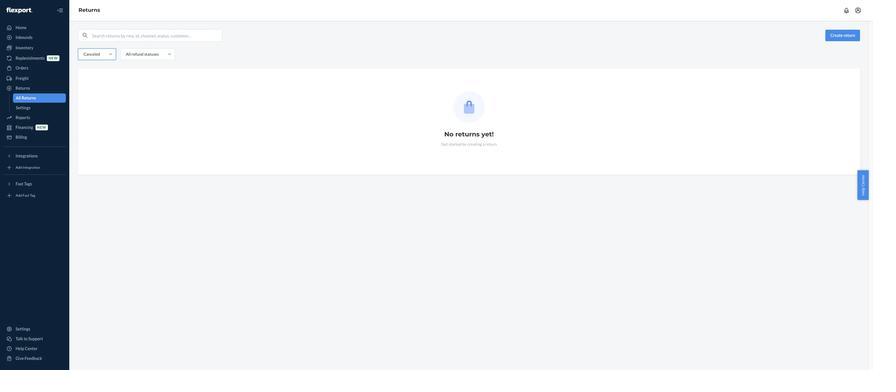 Task type: describe. For each thing, give the bounding box(es) containing it.
no returns yet!
[[445, 131, 494, 138]]

close navigation image
[[57, 7, 64, 14]]

give
[[16, 357, 24, 361]]

inventory link
[[3, 43, 66, 53]]

add integration link
[[3, 163, 66, 173]]

started
[[449, 142, 462, 147]]

talk
[[16, 337, 23, 342]]

1 vertical spatial fast
[[23, 194, 29, 198]]

1 horizontal spatial returns link
[[79, 7, 100, 13]]

0 vertical spatial returns
[[79, 7, 100, 13]]

2 vertical spatial returns
[[22, 96, 36, 101]]

center inside button
[[861, 175, 866, 187]]

returns
[[456, 131, 480, 138]]

add fast tag link
[[3, 191, 66, 201]]

reports link
[[3, 113, 66, 123]]

billing link
[[3, 133, 66, 142]]

help center inside help center button
[[861, 175, 866, 196]]

Search returns by rma, id, channel, status, customer... text field
[[92, 30, 222, 41]]

open account menu image
[[855, 7, 862, 14]]

by
[[462, 142, 467, 147]]

all refund statuses
[[126, 52, 159, 57]]

to
[[24, 337, 28, 342]]

freight link
[[3, 74, 66, 83]]

add for add fast tag
[[16, 194, 22, 198]]

integrations
[[16, 154, 38, 159]]

integration
[[23, 166, 40, 170]]

add integration
[[16, 166, 40, 170]]

billing
[[16, 135, 27, 140]]

create
[[831, 33, 843, 38]]

create return
[[831, 33, 856, 38]]

0 horizontal spatial center
[[25, 347, 38, 352]]

financing
[[16, 125, 33, 130]]

help center button
[[858, 171, 869, 200]]

freight
[[16, 76, 29, 81]]

support
[[28, 337, 43, 342]]

yet!
[[482, 131, 494, 138]]

new for replenishments
[[49, 56, 58, 61]]

all for all returns
[[16, 96, 21, 101]]

give feedback button
[[3, 355, 66, 364]]



Task type: vqa. For each thing, say whether or not it's contained in the screenshot.
Tag
yes



Task type: locate. For each thing, give the bounding box(es) containing it.
new
[[49, 56, 58, 61], [37, 126, 46, 130]]

0 horizontal spatial all
[[16, 96, 21, 101]]

return inside button
[[844, 33, 856, 38]]

return
[[844, 33, 856, 38], [486, 142, 497, 147]]

1 horizontal spatial all
[[126, 52, 131, 57]]

a
[[483, 142, 485, 147]]

new for financing
[[37, 126, 46, 130]]

1 vertical spatial all
[[16, 96, 21, 101]]

tags
[[24, 182, 32, 187]]

1 horizontal spatial center
[[861, 175, 866, 187]]

canceled
[[84, 52, 100, 57]]

help center link
[[3, 345, 66, 354]]

2 settings from the top
[[16, 327, 30, 332]]

0 vertical spatial all
[[126, 52, 131, 57]]

0 vertical spatial fast
[[16, 182, 23, 187]]

0 vertical spatial returns link
[[79, 7, 100, 13]]

all down freight
[[16, 96, 21, 101]]

add fast tag
[[16, 194, 35, 198]]

all left the refund
[[126, 52, 131, 57]]

0 vertical spatial add
[[16, 166, 22, 170]]

add for add integration
[[16, 166, 22, 170]]

1 vertical spatial settings
[[16, 327, 30, 332]]

empty list image
[[454, 92, 485, 123]]

1 vertical spatial returns
[[16, 86, 30, 91]]

returns link
[[79, 7, 100, 13], [3, 84, 66, 93]]

add left integration on the top left of the page
[[16, 166, 22, 170]]

1 horizontal spatial help
[[861, 188, 866, 196]]

1 vertical spatial new
[[37, 126, 46, 130]]

inbounds
[[16, 35, 32, 40]]

replenishments
[[16, 56, 45, 61]]

fast tags
[[16, 182, 32, 187]]

orders
[[16, 66, 28, 71]]

2 add from the top
[[16, 194, 22, 198]]

get
[[441, 142, 448, 147]]

help center inside help center link
[[16, 347, 38, 352]]

home
[[16, 25, 27, 30]]

0 vertical spatial new
[[49, 56, 58, 61]]

0 vertical spatial help center
[[861, 175, 866, 196]]

settings up reports
[[16, 105, 30, 110]]

new down reports link
[[37, 126, 46, 130]]

integrations button
[[3, 152, 66, 161]]

fast tags button
[[3, 180, 66, 189]]

1 horizontal spatial new
[[49, 56, 58, 61]]

new up 'orders' link
[[49, 56, 58, 61]]

flexport logo image
[[6, 7, 32, 13]]

0 vertical spatial settings link
[[13, 103, 66, 113]]

orders link
[[3, 64, 66, 73]]

1 vertical spatial returns link
[[3, 84, 66, 93]]

talk to support
[[16, 337, 43, 342]]

help
[[861, 188, 866, 196], [16, 347, 24, 352]]

fast inside dropdown button
[[16, 182, 23, 187]]

add
[[16, 166, 22, 170], [16, 194, 22, 198]]

1 vertical spatial help center
[[16, 347, 38, 352]]

0 horizontal spatial returns link
[[3, 84, 66, 93]]

create return button
[[826, 30, 861, 41]]

inventory
[[16, 45, 33, 50]]

all for all refund statuses
[[126, 52, 131, 57]]

talk to support button
[[3, 335, 66, 344]]

returns
[[79, 7, 100, 13], [16, 86, 30, 91], [22, 96, 36, 101]]

all
[[126, 52, 131, 57], [16, 96, 21, 101]]

1 vertical spatial settings link
[[3, 325, 66, 334]]

tag
[[30, 194, 35, 198]]

center
[[861, 175, 866, 187], [25, 347, 38, 352]]

feedback
[[25, 357, 42, 361]]

give feedback
[[16, 357, 42, 361]]

all returns link
[[13, 94, 66, 103]]

help center
[[861, 175, 866, 196], [16, 347, 38, 352]]

refund
[[132, 52, 143, 57]]

settings link
[[13, 103, 66, 113], [3, 325, 66, 334]]

statuses
[[144, 52, 159, 57]]

0 horizontal spatial new
[[37, 126, 46, 130]]

fast left tag
[[23, 194, 29, 198]]

1 horizontal spatial return
[[844, 33, 856, 38]]

fast left tags
[[16, 182, 23, 187]]

help inside button
[[861, 188, 866, 196]]

fast
[[16, 182, 23, 187], [23, 194, 29, 198]]

return right a
[[486, 142, 497, 147]]

0 horizontal spatial help
[[16, 347, 24, 352]]

1 horizontal spatial help center
[[861, 175, 866, 196]]

0 vertical spatial help
[[861, 188, 866, 196]]

add down fast tags
[[16, 194, 22, 198]]

return right create
[[844, 33, 856, 38]]

1 vertical spatial center
[[25, 347, 38, 352]]

1 settings from the top
[[16, 105, 30, 110]]

settings link down all returns link
[[13, 103, 66, 113]]

get started by creating a return
[[441, 142, 497, 147]]

0 vertical spatial center
[[861, 175, 866, 187]]

0 vertical spatial return
[[844, 33, 856, 38]]

1 add from the top
[[16, 166, 22, 170]]

creating
[[468, 142, 482, 147]]

settings link up support
[[3, 325, 66, 334]]

open notifications image
[[843, 7, 850, 14]]

1 vertical spatial return
[[486, 142, 497, 147]]

all returns
[[16, 96, 36, 101]]

reports
[[16, 115, 30, 120]]

1 vertical spatial add
[[16, 194, 22, 198]]

inbounds link
[[3, 33, 66, 42]]

settings
[[16, 105, 30, 110], [16, 327, 30, 332]]

home link
[[3, 23, 66, 32]]

settings up the to
[[16, 327, 30, 332]]

0 horizontal spatial help center
[[16, 347, 38, 352]]

0 vertical spatial settings
[[16, 105, 30, 110]]

no
[[445, 131, 454, 138]]

0 horizontal spatial return
[[486, 142, 497, 147]]

1 vertical spatial help
[[16, 347, 24, 352]]



